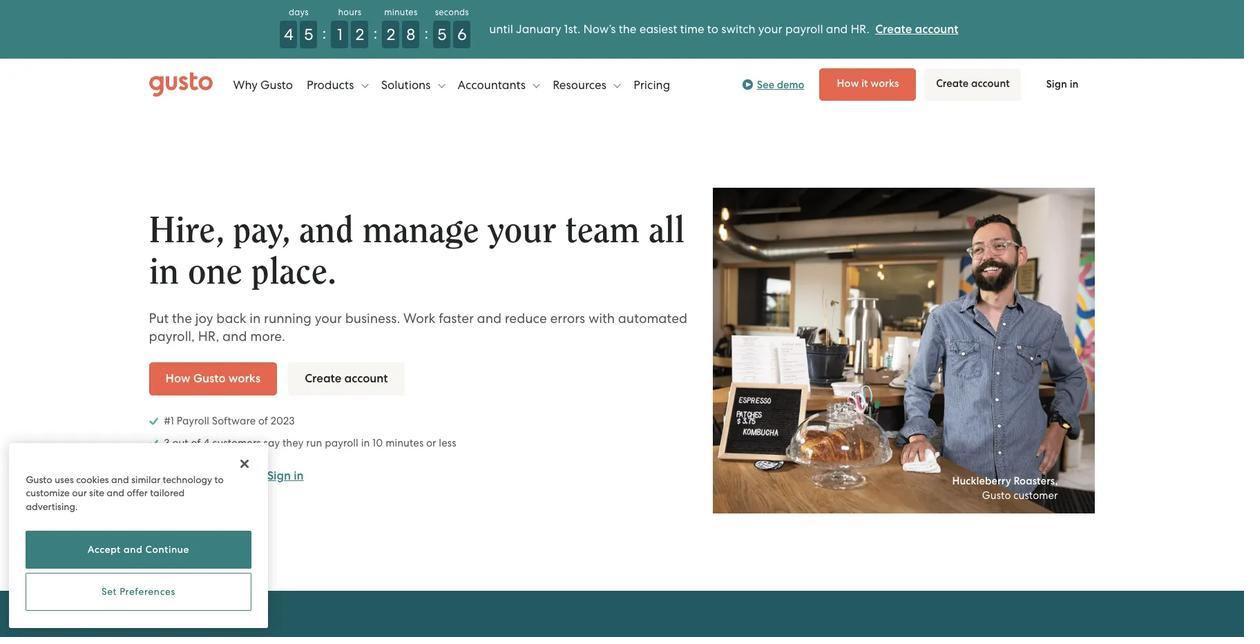 Task type: locate. For each thing, give the bounding box(es) containing it.
1 horizontal spatial how
[[837, 77, 859, 90]]

0 vertical spatial account
[[915, 22, 959, 37]]

payroll,
[[149, 329, 195, 344]]

running
[[264, 311, 312, 327]]

why gusto link
[[233, 64, 293, 105]]

works
[[871, 77, 899, 90], [228, 371, 261, 386]]

back
[[216, 311, 246, 327]]

and inside until january 1st. now's the easiest time to switch your payroll and hr. create account
[[826, 22, 848, 36]]

to left gusto?
[[215, 474, 224, 485]]

gusto up customize
[[26, 474, 52, 485]]

3 : from the left
[[424, 23, 429, 43]]

1 horizontal spatial works
[[871, 77, 899, 90]]

0 horizontal spatial sign in link
[[267, 469, 304, 483]]

minutes up 8
[[384, 7, 418, 17]]

how gusto works link
[[149, 362, 277, 396]]

of right out at the bottom
[[191, 437, 201, 449]]

how for how gusto works
[[165, 371, 190, 386]]

2 5 from the left
[[437, 25, 447, 44]]

payroll
[[785, 22, 823, 36], [325, 437, 358, 449]]

works up software
[[228, 371, 261, 386]]

sign inside hire, pay, and manage your team all in one place. main content
[[267, 469, 291, 483]]

5 down days
[[304, 25, 313, 44]]

:
[[322, 23, 326, 43], [373, 23, 377, 43], [424, 23, 429, 43]]

1 vertical spatial account
[[971, 77, 1010, 90]]

and right faster
[[477, 311, 502, 327]]

of left 2023
[[258, 415, 268, 427]]

gusto?
[[226, 469, 264, 483]]

to right time
[[707, 22, 719, 36]]

works for how it works
[[871, 77, 899, 90]]

1 vertical spatial sign in link
[[267, 469, 304, 483]]

1 vertical spatial the
[[172, 311, 192, 327]]

gusto inside gusto uses cookies and similar technology to customize our site and offer tailored advertising.
[[26, 474, 52, 485]]

works inside hire, pay, and manage your team all in one place. main content
[[228, 371, 261, 386]]

2 vertical spatial your
[[315, 311, 342, 327]]

2 right the 1
[[355, 25, 364, 44]]

account inside main element
[[971, 77, 1010, 90]]

0 vertical spatial works
[[871, 77, 899, 90]]

technology
[[163, 474, 212, 485]]

0 vertical spatial minutes
[[384, 7, 418, 17]]

how inside hire, pay, and manage your team all in one place. main content
[[165, 371, 190, 386]]

0 vertical spatial create account
[[936, 77, 1010, 90]]

in
[[1070, 78, 1079, 91], [149, 254, 179, 291], [250, 311, 261, 327], [361, 437, 370, 449], [294, 469, 304, 483]]

solutions button
[[381, 64, 445, 105]]

how inside main element
[[837, 77, 859, 90]]

online payroll services, hr, and benefits | gusto image
[[149, 72, 212, 97]]

works inside main element
[[871, 77, 899, 90]]

1 vertical spatial to
[[215, 474, 224, 485]]

1 vertical spatial create account link
[[925, 68, 1021, 101]]

1 horizontal spatial 5
[[437, 25, 447, 44]]

0 horizontal spatial payroll
[[325, 437, 358, 449]]

create account inside main element
[[936, 77, 1010, 90]]

create account link inside hire, pay, and manage your team all in one place. main content
[[288, 362, 404, 396]]

to inside gusto uses cookies and similar technology to customize our site and offer tailored advertising.
[[215, 474, 224, 485]]

account
[[915, 22, 959, 37], [971, 77, 1010, 90], [344, 371, 388, 386]]

0 vertical spatial to
[[707, 22, 719, 36]]

and inside hire, pay, and manage your team all in one place.
[[299, 213, 353, 249]]

0 horizontal spatial how
[[165, 371, 190, 386]]

0 horizontal spatial create account
[[305, 371, 388, 386]]

hr.
[[851, 22, 870, 36]]

1 horizontal spatial the
[[619, 22, 637, 36]]

: for 5
[[322, 23, 326, 43]]

business.
[[345, 311, 400, 327]]

put
[[149, 311, 169, 327]]

create account link
[[875, 22, 959, 37], [925, 68, 1021, 101], [288, 362, 404, 396]]

1 vertical spatial sign
[[267, 469, 291, 483]]

how left it
[[837, 77, 859, 90]]

see
[[757, 78, 775, 91]]

in inside hire, pay, and manage your team all in one place.
[[149, 254, 179, 291]]

: for 8
[[424, 23, 429, 43]]

2 vertical spatial create account link
[[288, 362, 404, 396]]

all
[[649, 213, 685, 249]]

to
[[707, 22, 719, 36], [215, 474, 224, 485]]

create account
[[936, 77, 1010, 90], [305, 371, 388, 386]]

one
[[188, 254, 242, 291]]

see demo
[[757, 78, 804, 91]]

accountants button
[[458, 64, 540, 105]]

0 horizontal spatial sign
[[267, 469, 291, 483]]

0 horizontal spatial the
[[172, 311, 192, 327]]

0 vertical spatial sign in link
[[1030, 69, 1095, 100]]

1 5 from the left
[[304, 25, 313, 44]]

2 : from the left
[[373, 23, 377, 43]]

2 vertical spatial account
[[344, 371, 388, 386]]

4 down days
[[284, 25, 294, 44]]

manage
[[362, 213, 479, 249]]

1 horizontal spatial create account
[[936, 77, 1010, 90]]

1 vertical spatial works
[[228, 371, 261, 386]]

products
[[307, 78, 357, 92]]

3
[[164, 437, 170, 449]]

payroll left hr.
[[785, 22, 823, 36]]

create
[[875, 22, 912, 37], [936, 77, 969, 90], [305, 371, 342, 386]]

0 horizontal spatial 5
[[304, 25, 313, 44]]

4
[[284, 25, 294, 44], [203, 437, 210, 449]]

1 : from the left
[[322, 23, 326, 43]]

accountants
[[458, 78, 529, 92]]

january
[[516, 22, 561, 36]]

1 horizontal spatial sign in link
[[1030, 69, 1095, 100]]

say
[[264, 437, 280, 449]]

2 horizontal spatial create
[[936, 77, 969, 90]]

2023
[[271, 415, 295, 427]]

payroll right run on the left of page
[[325, 437, 358, 449]]

0 horizontal spatial works
[[228, 371, 261, 386]]

site
[[89, 488, 104, 499]]

1 horizontal spatial :
[[373, 23, 377, 43]]

: right 8
[[424, 23, 429, 43]]

main element
[[149, 64, 1095, 105]]

0 vertical spatial payroll
[[785, 22, 823, 36]]

hire, pay, and manage your team all in one place.
[[149, 213, 685, 291]]

and up place.
[[299, 213, 353, 249]]

sign in link
[[1030, 69, 1095, 100], [267, 469, 304, 483]]

: left 8
[[373, 23, 377, 43]]

team
[[565, 213, 640, 249]]

2 horizontal spatial :
[[424, 23, 429, 43]]

how gusto works
[[165, 371, 261, 386]]

products button
[[307, 64, 368, 105]]

1 horizontal spatial payroll
[[785, 22, 823, 36]]

2 horizontal spatial your
[[758, 22, 783, 36]]

1 vertical spatial of
[[191, 437, 201, 449]]

works right it
[[871, 77, 899, 90]]

0 horizontal spatial create
[[305, 371, 342, 386]]

our
[[72, 488, 87, 499]]

5
[[304, 25, 313, 44], [437, 25, 447, 44]]

hr,
[[198, 329, 219, 344]]

1 horizontal spatial create
[[875, 22, 912, 37]]

the up the payroll,
[[172, 311, 192, 327]]

1 horizontal spatial your
[[488, 213, 556, 249]]

: left the 1
[[322, 23, 326, 43]]

the right now's
[[619, 22, 637, 36]]

account inside hire, pay, and manage your team all in one place. main content
[[344, 371, 388, 386]]

1 vertical spatial how
[[165, 371, 190, 386]]

2 left 8
[[386, 25, 395, 44]]

see demo link
[[742, 76, 804, 93]]

0 vertical spatial how
[[837, 77, 859, 90]]

it
[[862, 77, 868, 90]]

0 vertical spatial your
[[758, 22, 783, 36]]

and left hr.
[[826, 22, 848, 36]]

hire,
[[149, 213, 224, 249]]

2
[[355, 25, 364, 44], [386, 25, 395, 44]]

sign in
[[1046, 78, 1079, 91]]

the inside until january 1st. now's the easiest time to switch your payroll and hr. create account
[[619, 22, 637, 36]]

0 vertical spatial sign
[[1046, 78, 1067, 91]]

minutes left or
[[386, 437, 424, 449]]

0 vertical spatial the
[[619, 22, 637, 36]]

2 horizontal spatial account
[[971, 77, 1010, 90]]

cookies
[[76, 474, 109, 485]]

with
[[589, 311, 615, 327]]

1 vertical spatial your
[[488, 213, 556, 249]]

your inside hire, pay, and manage your team all in one place.
[[488, 213, 556, 249]]

1 horizontal spatial of
[[258, 415, 268, 427]]

0 horizontal spatial :
[[322, 23, 326, 43]]

gusto
[[261, 78, 293, 92], [193, 371, 226, 386], [26, 474, 52, 485], [982, 490, 1011, 502]]

4 down payroll on the bottom of the page
[[203, 437, 210, 449]]

payroll inside hire, pay, and manage your team all in one place. main content
[[325, 437, 358, 449]]

1 horizontal spatial 2
[[386, 25, 395, 44]]

and right accept on the left of page
[[124, 545, 143, 556]]

0 horizontal spatial your
[[315, 311, 342, 327]]

accept and continue button
[[26, 531, 251, 569]]

1 horizontal spatial to
[[707, 22, 719, 36]]

minutes
[[384, 7, 418, 17], [386, 437, 424, 449]]

resources
[[553, 78, 609, 92]]

how down the payroll,
[[165, 371, 190, 386]]

0 horizontal spatial account
[[344, 371, 388, 386]]

put the joy back in running your business. work faster and reduce errors with automated payroll, hr, and more.
[[149, 311, 687, 344]]

gusto right why
[[261, 78, 293, 92]]

0 horizontal spatial 2
[[355, 25, 364, 44]]

reduce
[[505, 311, 547, 327]]

1 vertical spatial 4
[[203, 437, 210, 449]]

1 vertical spatial minutes
[[386, 437, 424, 449]]

pricing link
[[634, 64, 670, 105]]

1 vertical spatial create
[[936, 77, 969, 90]]

the inside the put the joy back in running your business. work faster and reduce errors with automated payroll, hr, and more.
[[172, 311, 192, 327]]

0 horizontal spatial 4
[[203, 437, 210, 449]]

0 vertical spatial create
[[875, 22, 912, 37]]

0 vertical spatial 4
[[284, 25, 294, 44]]

5 left 6
[[437, 25, 447, 44]]

1 vertical spatial create account
[[305, 371, 388, 386]]

2 vertical spatial create
[[305, 371, 342, 386]]

create inside main element
[[936, 77, 969, 90]]

why
[[233, 78, 258, 92]]

1 horizontal spatial sign
[[1046, 78, 1067, 91]]

to inside until january 1st. now's the easiest time to switch your payroll and hr. create account
[[707, 22, 719, 36]]

gusto down "huckleberry"
[[982, 490, 1011, 502]]

and up 'offer'
[[111, 474, 129, 485]]

1 vertical spatial payroll
[[325, 437, 358, 449]]

sign
[[1046, 78, 1067, 91], [267, 469, 291, 483]]

set preferences
[[101, 587, 176, 598]]

0 horizontal spatial to
[[215, 474, 224, 485]]



Task type: describe. For each thing, give the bounding box(es) containing it.
until january 1st. now's the easiest time to switch your payroll and hr. create account
[[489, 22, 959, 37]]

how for how it works
[[837, 77, 859, 90]]

work
[[403, 311, 435, 327]]

switch
[[721, 22, 756, 36]]

out
[[172, 437, 188, 449]]

huckleberry
[[952, 475, 1011, 488]]

: for 2
[[373, 23, 377, 43]]

8
[[406, 25, 415, 44]]

tiny image
[[746, 82, 751, 87]]

solutions
[[381, 78, 434, 92]]

sign inside main element
[[1046, 78, 1067, 91]]

errors
[[550, 311, 585, 327]]

already
[[149, 469, 191, 483]]

set
[[101, 587, 117, 598]]

days
[[289, 7, 309, 17]]

pricing
[[634, 78, 670, 92]]

accept
[[88, 545, 121, 556]]

why gusto
[[233, 78, 293, 92]]

in inside the put the joy back in running your business. work faster and reduce errors with automated payroll, hr, and more.
[[250, 311, 261, 327]]

already using gusto? sign in
[[149, 469, 304, 483]]

and right site
[[107, 488, 124, 499]]

continue
[[145, 545, 189, 556]]

offer
[[127, 488, 148, 499]]

#1
[[164, 415, 174, 427]]

gusto image image
[[713, 188, 1095, 514]]

hours
[[338, 7, 362, 17]]

seconds
[[435, 7, 469, 17]]

minutes inside hire, pay, and manage your team all in one place. main content
[[386, 437, 424, 449]]

place.
[[251, 254, 336, 291]]

roasters,
[[1014, 475, 1058, 488]]

your inside the put the joy back in running your business. work faster and reduce errors with automated payroll, hr, and more.
[[315, 311, 342, 327]]

and down back
[[222, 329, 247, 344]]

uses
[[55, 474, 74, 485]]

demo
[[777, 78, 804, 91]]

payroll
[[177, 415, 209, 427]]

software
[[212, 415, 256, 427]]

joy
[[195, 311, 213, 327]]

using
[[194, 469, 223, 483]]

they
[[283, 437, 304, 449]]

faster
[[439, 311, 474, 327]]

huckleberry roasters, gusto customer
[[952, 475, 1058, 502]]

similar
[[131, 474, 160, 485]]

easiest
[[639, 22, 677, 36]]

4 inside hire, pay, and manage your team all in one place. main content
[[203, 437, 210, 449]]

2 2 from the left
[[386, 25, 395, 44]]

1 horizontal spatial 4
[[284, 25, 294, 44]]

resources button
[[553, 64, 621, 105]]

6
[[457, 25, 467, 44]]

pay,
[[233, 213, 290, 249]]

gusto down hr,
[[193, 371, 226, 386]]

until
[[489, 22, 513, 36]]

preferences
[[120, 587, 176, 598]]

create account link inside main element
[[925, 68, 1021, 101]]

1 2 from the left
[[355, 25, 364, 44]]

and inside button
[[124, 545, 143, 556]]

0 horizontal spatial of
[[191, 437, 201, 449]]

gusto inside huckleberry roasters, gusto customer
[[982, 490, 1011, 502]]

less
[[439, 437, 456, 449]]

your inside until january 1st. now's the easiest time to switch your payroll and hr. create account
[[758, 22, 783, 36]]

customer
[[1014, 490, 1058, 502]]

works for how gusto works
[[228, 371, 261, 386]]

gusto uses cookies and similar technology to customize our site and offer tailored advertising.
[[26, 474, 224, 512]]

payroll inside until january 1st. now's the easiest time to switch your payroll and hr. create account
[[785, 22, 823, 36]]

gusto inside main element
[[261, 78, 293, 92]]

how it works link
[[820, 68, 916, 101]]

hire, pay, and manage your team all in one place. main content
[[0, 111, 1244, 638]]

customers
[[212, 437, 261, 449]]

customize
[[26, 488, 70, 499]]

1
[[337, 25, 343, 44]]

create inside hire, pay, and manage your team all in one place. main content
[[305, 371, 342, 386]]

set preferences button
[[26, 573, 251, 611]]

create account inside hire, pay, and manage your team all in one place. main content
[[305, 371, 388, 386]]

or
[[426, 437, 436, 449]]

accept and continue
[[88, 545, 189, 556]]

0 vertical spatial of
[[258, 415, 268, 427]]

tailored
[[150, 488, 185, 499]]

#1 payroll software of 2023
[[161, 415, 295, 427]]

automated
[[618, 311, 687, 327]]

now's
[[583, 22, 616, 36]]

time
[[680, 22, 704, 36]]

10
[[372, 437, 383, 449]]

3 out of 4 customers say they run payroll in 10 minutes or less
[[161, 437, 456, 449]]

how it works
[[837, 77, 899, 90]]

1 horizontal spatial account
[[915, 22, 959, 37]]

more.
[[250, 329, 285, 344]]

advertising.
[[26, 501, 78, 512]]

run
[[306, 437, 322, 449]]

1st.
[[564, 22, 581, 36]]

0 vertical spatial create account link
[[875, 22, 959, 37]]



Task type: vqa. For each thing, say whether or not it's contained in the screenshot.


